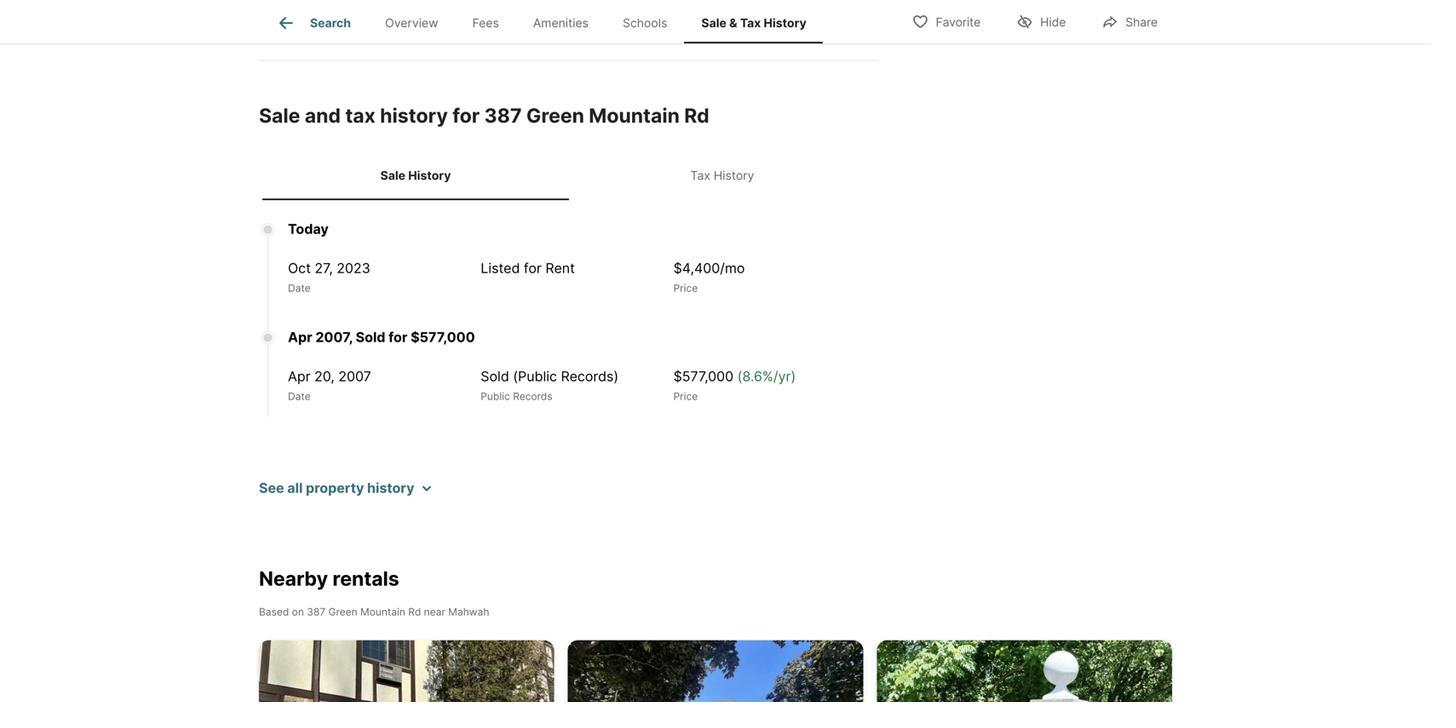 Task type: describe. For each thing, give the bounding box(es) containing it.
history for sale history
[[408, 168, 451, 183]]

0 vertical spatial rd
[[684, 103, 710, 127]]

sale history tab
[[262, 154, 569, 197]]

listed for rent
[[481, 260, 575, 276]]

apr for apr 2007, sold for $577,000
[[288, 329, 312, 345]]

records)
[[561, 368, 619, 384]]

sale history
[[380, 168, 451, 183]]

sale for sale history
[[380, 168, 406, 183]]

oct
[[288, 260, 311, 276]]

based
[[259, 606, 289, 618]]

and
[[305, 103, 341, 127]]

0 horizontal spatial for
[[389, 329, 408, 345]]

sale and tax history for 387 green mountain rd
[[259, 103, 710, 127]]

amenities
[[533, 16, 589, 30]]

apr 2007, sold for $577,000
[[288, 329, 475, 345]]

all
[[287, 480, 303, 496]]

photo of 405 franklin tpke, mahwah, nj 07430 image
[[568, 640, 863, 702]]

search
[[310, 16, 351, 30]]

overview tab
[[368, 3, 455, 43]]

apr for apr 20, 2007 date
[[288, 368, 311, 384]]

fees
[[472, 16, 499, 30]]

schools
[[623, 16, 668, 30]]

tax inside tab
[[691, 168, 711, 183]]

2007
[[339, 368, 371, 384]]

$577,000 (8.6%/yr) price
[[674, 368, 796, 402]]

sold inside sold (public records) public records
[[481, 368, 509, 384]]

property
[[306, 480, 364, 496]]

tax inside tab
[[740, 16, 761, 30]]

20,
[[314, 368, 335, 384]]

amenities tab
[[516, 3, 606, 43]]

(public
[[513, 368, 557, 384]]

$4,400
[[674, 260, 720, 276]]

tax history
[[691, 168, 754, 183]]

0 vertical spatial $577,000
[[411, 329, 475, 345]]

favorite button
[[898, 4, 995, 39]]

public
[[481, 390, 510, 402]]

hide
[[1041, 15, 1066, 29]]



Task type: vqa. For each thing, say whether or not it's contained in the screenshot.
the top Tax
yes



Task type: locate. For each thing, give the bounding box(es) containing it.
sale inside sale history tab
[[380, 168, 406, 183]]

based on 387 green mountain rd near mahwah
[[259, 606, 489, 618]]

2 vertical spatial sale
[[380, 168, 406, 183]]

1 vertical spatial 387
[[307, 606, 326, 618]]

0 vertical spatial price
[[674, 282, 698, 294]]

1 date from the top
[[288, 282, 311, 294]]

nearby
[[259, 566, 328, 590]]

tax
[[740, 16, 761, 30], [691, 168, 711, 183]]

history for tax history
[[714, 168, 754, 183]]

0 horizontal spatial 387
[[307, 606, 326, 618]]

(8.6%/yr)
[[738, 368, 796, 384]]

2 price from the top
[[674, 390, 698, 402]]

date inside oct 27, 2023 date
[[288, 282, 311, 294]]

0 horizontal spatial mountain
[[360, 606, 405, 618]]

0 horizontal spatial history
[[408, 168, 451, 183]]

tab list containing search
[[259, 0, 837, 43]]

0 vertical spatial history
[[380, 103, 448, 127]]

apr
[[288, 329, 312, 345], [288, 368, 311, 384]]

1 vertical spatial price
[[674, 390, 698, 402]]

search link
[[276, 13, 351, 33]]

sale & tax history
[[702, 16, 807, 30]]

fees tab
[[455, 3, 516, 43]]

1 vertical spatial rd
[[408, 606, 421, 618]]

1 vertical spatial green
[[328, 606, 358, 618]]

0 horizontal spatial $577,000
[[411, 329, 475, 345]]

0 horizontal spatial sold
[[356, 329, 386, 345]]

date inside apr 20, 2007 date
[[288, 390, 311, 402]]

history right tax at the left of page
[[380, 103, 448, 127]]

sale & tax history tab
[[685, 3, 824, 43]]

mountain
[[589, 103, 680, 127], [360, 606, 405, 618]]

near
[[424, 606, 446, 618]]

rd
[[684, 103, 710, 127], [408, 606, 421, 618]]

price inside "$577,000 (8.6%/yr) price"
[[674, 390, 698, 402]]

2 tab list from the top
[[259, 151, 879, 200]]

$577,000
[[411, 329, 475, 345], [674, 368, 734, 384]]

for
[[453, 103, 480, 127], [524, 260, 542, 276], [389, 329, 408, 345]]

0 vertical spatial date
[[288, 282, 311, 294]]

history right property
[[367, 480, 415, 496]]

price for $4,400
[[674, 282, 698, 294]]

2 horizontal spatial history
[[764, 16, 807, 30]]

0 vertical spatial sale
[[702, 16, 727, 30]]

/mo
[[720, 260, 745, 276]]

listed
[[481, 260, 520, 276]]

rentals
[[333, 566, 399, 590]]

1 horizontal spatial history
[[714, 168, 754, 183]]

rent
[[546, 260, 575, 276]]

1 vertical spatial tab list
[[259, 151, 879, 200]]

1 vertical spatial apr
[[288, 368, 311, 384]]

1 apr from the top
[[288, 329, 312, 345]]

1 vertical spatial tax
[[691, 168, 711, 183]]

history for property
[[367, 480, 415, 496]]

nearby rentals
[[259, 566, 399, 590]]

0 vertical spatial apr
[[288, 329, 312, 345]]

sold up public
[[481, 368, 509, 384]]

sold right 2007,
[[356, 329, 386, 345]]

see all property history
[[259, 480, 415, 496]]

2 apr from the top
[[288, 368, 311, 384]]

1 horizontal spatial sold
[[481, 368, 509, 384]]

on
[[292, 606, 304, 618]]

0 vertical spatial mountain
[[589, 103, 680, 127]]

1 vertical spatial for
[[524, 260, 542, 276]]

date for oct
[[288, 282, 311, 294]]

see all property history button
[[259, 478, 432, 498]]

sold
[[356, 329, 386, 345], [481, 368, 509, 384]]

1 horizontal spatial mountain
[[589, 103, 680, 127]]

hide button
[[1002, 4, 1081, 39]]

sold (public records) public records
[[481, 368, 619, 402]]

27,
[[315, 260, 333, 276]]

1 horizontal spatial green
[[526, 103, 584, 127]]

tab list
[[259, 0, 837, 43], [259, 151, 879, 200]]

favorite
[[936, 15, 981, 29]]

0 horizontal spatial green
[[328, 606, 358, 618]]

0 horizontal spatial rd
[[408, 606, 421, 618]]

overview
[[385, 16, 438, 30]]

history
[[764, 16, 807, 30], [408, 168, 451, 183], [714, 168, 754, 183]]

1 horizontal spatial rd
[[684, 103, 710, 127]]

0 vertical spatial tax
[[740, 16, 761, 30]]

sale for sale & tax history
[[702, 16, 727, 30]]

history inside tab
[[764, 16, 807, 30]]

387
[[484, 103, 522, 127], [307, 606, 326, 618]]

tab list for hide button
[[259, 0, 837, 43]]

2 date from the top
[[288, 390, 311, 402]]

1 horizontal spatial sale
[[380, 168, 406, 183]]

see
[[259, 480, 284, 496]]

date
[[288, 282, 311, 294], [288, 390, 311, 402]]

1 vertical spatial $577,000
[[674, 368, 734, 384]]

$577,000 inside "$577,000 (8.6%/yr) price"
[[674, 368, 734, 384]]

photo of 1522 faulkner ct, mahwah, nj 07430 image
[[259, 640, 554, 702]]

for up sale history tab
[[453, 103, 480, 127]]

sale inside sale & tax history tab
[[702, 16, 727, 30]]

0 vertical spatial 387
[[484, 103, 522, 127]]

0 vertical spatial for
[[453, 103, 480, 127]]

sale for sale and tax history for 387 green mountain rd
[[259, 103, 300, 127]]

for right 2007,
[[389, 329, 408, 345]]

history for tax
[[380, 103, 448, 127]]

history inside dropdown button
[[367, 480, 415, 496]]

rd left near
[[408, 606, 421, 618]]

2 vertical spatial for
[[389, 329, 408, 345]]

2 horizontal spatial sale
[[702, 16, 727, 30]]

$4,400 /mo price
[[674, 260, 745, 294]]

date for apr
[[288, 390, 311, 402]]

2007,
[[316, 329, 353, 345]]

2023
[[337, 260, 370, 276]]

1 vertical spatial mountain
[[360, 606, 405, 618]]

&
[[729, 16, 738, 30]]

apr left 2007,
[[288, 329, 312, 345]]

1 horizontal spatial $577,000
[[674, 368, 734, 384]]

0 vertical spatial green
[[526, 103, 584, 127]]

tab list containing sale history
[[259, 151, 879, 200]]

1 vertical spatial date
[[288, 390, 311, 402]]

records
[[513, 390, 553, 402]]

price for $577,000
[[674, 390, 698, 402]]

apr left 20,
[[288, 368, 311, 384]]

oct 27, 2023 date
[[288, 260, 370, 294]]

price inside $4,400 /mo price
[[674, 282, 698, 294]]

today
[[288, 220, 329, 237]]

2 horizontal spatial for
[[524, 260, 542, 276]]

apr 20, 2007 date
[[288, 368, 371, 402]]

0 horizontal spatial tax
[[691, 168, 711, 183]]

1 vertical spatial sold
[[481, 368, 509, 384]]

share
[[1126, 15, 1158, 29]]

0 vertical spatial sold
[[356, 329, 386, 345]]

1 horizontal spatial 387
[[484, 103, 522, 127]]

history
[[380, 103, 448, 127], [367, 480, 415, 496]]

0 vertical spatial tab list
[[259, 0, 837, 43]]

tab list for see all property history dropdown button
[[259, 151, 879, 200]]

schools tab
[[606, 3, 685, 43]]

1 tab list from the top
[[259, 0, 837, 43]]

share button
[[1087, 4, 1172, 39]]

tax
[[345, 103, 376, 127]]

rd up tax history
[[684, 103, 710, 127]]

for left rent
[[524, 260, 542, 276]]

price
[[674, 282, 698, 294], [674, 390, 698, 402]]

tax history tab
[[569, 154, 876, 197]]

1 vertical spatial history
[[367, 480, 415, 496]]

1 price from the top
[[674, 282, 698, 294]]

sale
[[702, 16, 727, 30], [259, 103, 300, 127], [380, 168, 406, 183]]

photo of 1327 mulberry dr, mahwah, nj 07430 image
[[877, 640, 1172, 702]]

1 horizontal spatial tax
[[740, 16, 761, 30]]

0 horizontal spatial sale
[[259, 103, 300, 127]]

apr inside apr 20, 2007 date
[[288, 368, 311, 384]]

1 vertical spatial sale
[[259, 103, 300, 127]]

mahwah
[[448, 606, 489, 618]]

green
[[526, 103, 584, 127], [328, 606, 358, 618]]

1 horizontal spatial for
[[453, 103, 480, 127]]



